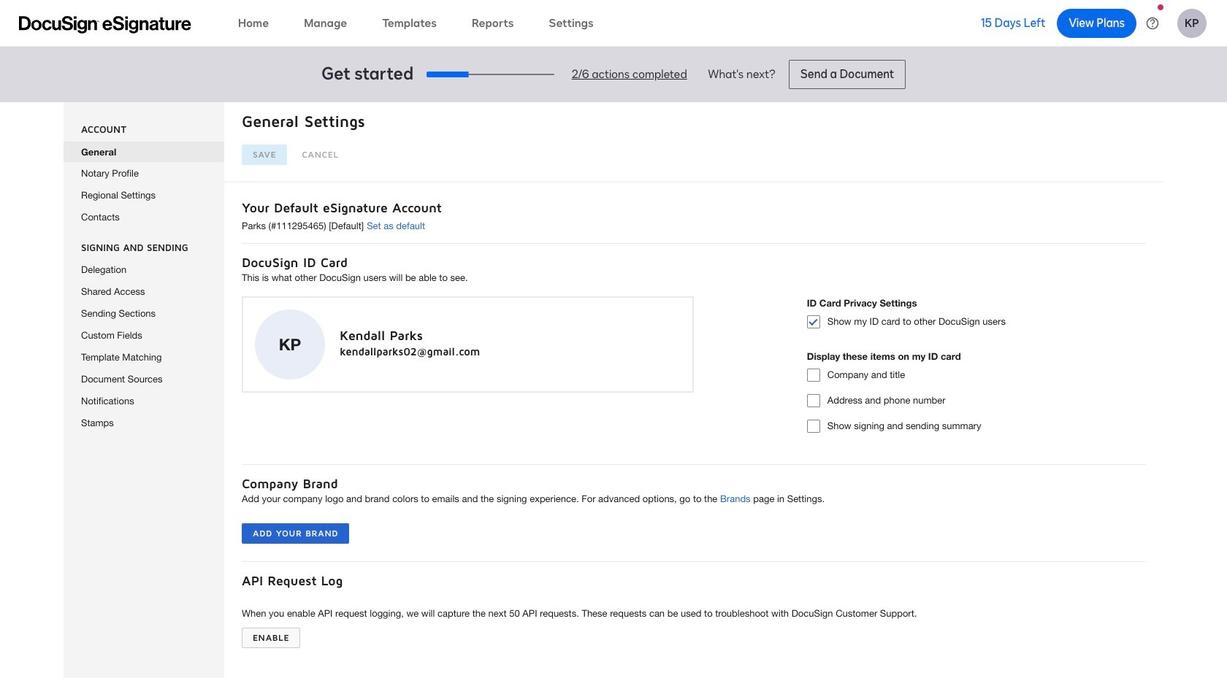 Task type: vqa. For each thing, say whether or not it's contained in the screenshot.
DocuSign eSignature image
yes



Task type: describe. For each thing, give the bounding box(es) containing it.
docusign esignature image
[[19, 16, 191, 33]]

upload or change your profile image image
[[279, 333, 301, 357]]



